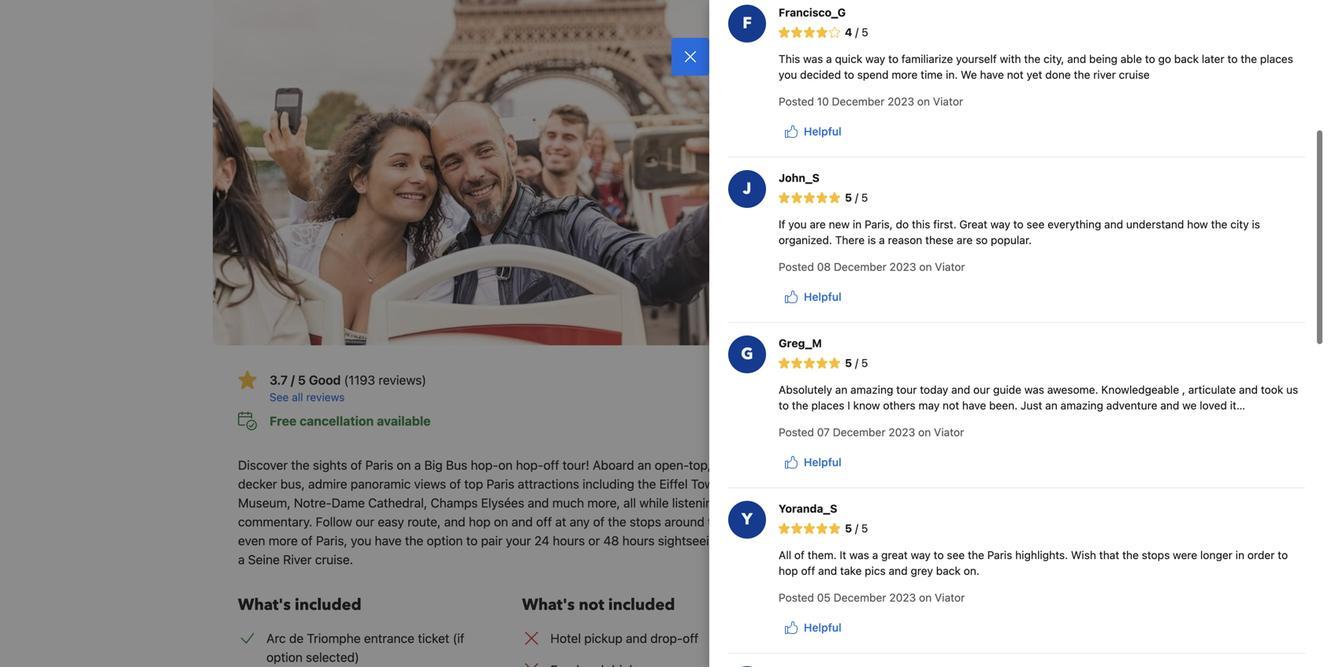 Task type: vqa. For each thing, say whether or not it's contained in the screenshot.
the bottommost Fabulous element
no



Task type: locate. For each thing, give the bounding box(es) containing it.
1 horizontal spatial back
[[1174, 52, 1199, 65]]

december for j
[[834, 260, 886, 273]]

0 vertical spatial hop
[[469, 515, 491, 530]]

3 5 / 5 from the top
[[845, 522, 868, 535]]

posted left 05
[[779, 591, 814, 604]]

0 vertical spatial places
[[1260, 52, 1293, 65]]

are up organized.
[[810, 218, 826, 231]]

1 vertical spatial paris,
[[316, 534, 347, 549]]

option inside arc de triomphe entrance ticket (if option selected)
[[266, 650, 303, 665]]

helpful button down 05
[[779, 614, 848, 642]]

1 posted from the top
[[779, 95, 814, 108]]

on.
[[964, 565, 979, 578]]

5 / 5 up new
[[845, 191, 868, 204]]

places right later
[[1260, 52, 1293, 65]]

08
[[817, 260, 831, 273]]

you down 'this'
[[779, 68, 797, 81]]

discover the sights of paris on a big bus hop-on hop-off tour! aboard an open-top, double- decker bus, admire panoramic views of top paris attractions including the eiffel tower, louvre museum, notre-dame cathedral, champs elysées and much more, all while listening to audio commentary. follow our easy route, and hop on and off at any of the stops around town. to see even more of paris, you have the option to pair your 24 hours or 48 hours sightseeing pass with a seine river cruise.
[[238, 458, 781, 567]]

viator down on.
[[935, 591, 965, 604]]

included up hotel pickup and drop-off
[[608, 595, 675, 616]]

viator down by on the right bottom of the page
[[934, 426, 964, 439]]

eiffel
[[659, 477, 688, 492]]

5 / 5 for y
[[845, 522, 868, 535]]

0 vertical spatial at
[[555, 515, 566, 530]]

hop- up attractions
[[516, 458, 543, 473]]

with right yourself
[[1000, 52, 1021, 65]]

hop- up top in the bottom of the page
[[471, 458, 498, 473]]

and left the we
[[1160, 399, 1179, 412]]

reason
[[888, 234, 922, 247]]

48
[[603, 534, 619, 549]]

24 hour ticket
[[820, 585, 910, 600]]

dialog
[[671, 0, 1324, 668]]

being
[[1089, 52, 1118, 65]]

0 horizontal spatial an
[[637, 458, 651, 473]]

0 vertical spatial stops
[[630, 515, 661, 530]]

and right everything
[[1104, 218, 1123, 231]]

helpful down 05
[[804, 621, 841, 634]]

helpful button for j
[[779, 283, 848, 311]]

3.7
[[270, 373, 288, 388]]

city
[[1230, 218, 1249, 231]]

grey
[[911, 565, 933, 578]]

city,
[[1043, 52, 1064, 65]]

0 horizontal spatial way
[[865, 52, 885, 65]]

3 posted from the top
[[779, 426, 814, 439]]

0 horizontal spatial 24
[[534, 534, 549, 549]]

a up 'decided'
[[826, 52, 832, 65]]

and up the it…
[[1239, 383, 1258, 396]]

and up by on the right bottom of the page
[[951, 383, 970, 396]]

1 what's from the left
[[238, 595, 291, 616]]

was right it
[[849, 549, 869, 562]]

time
[[921, 68, 943, 81]]

1 vertical spatial places
[[811, 399, 844, 412]]

0 vertical spatial you
[[779, 68, 797, 81]]

stops inside discover the sights of paris on a big bus hop-on hop-off tour! aboard an open-top, double- decker bus, admire panoramic views of top paris attractions including the eiffel tower, louvre museum, notre-dame cathedral, champs elysées and much more, all while listening to audio commentary. follow our easy route, and hop on and off at any of the stops around town. to see even more of paris, you have the option to pair your 24 hours or 48 hours sightseeing pass with a seine river cruise.
[[630, 515, 661, 530]]

4 / 5
[[845, 26, 868, 39]]

ticket inside arc de triomphe entrance ticket (if option selected)
[[418, 631, 449, 646]]

0 vertical spatial way
[[865, 52, 885, 65]]

0 horizontal spatial hours
[[553, 534, 585, 549]]

way up grey
[[911, 549, 931, 562]]

have left been.
[[962, 399, 986, 412]]

2 horizontal spatial paris
[[987, 549, 1012, 562]]

posted left 07
[[779, 426, 814, 439]]

24 right your on the left bottom of page
[[534, 534, 549, 549]]

a right 0:00
[[1052, 648, 1057, 659]]

1 horizontal spatial hop
[[779, 565, 798, 578]]

1 vertical spatial option
[[266, 650, 303, 665]]

0 horizontal spatial see
[[759, 515, 780, 530]]

yoranda_s
[[779, 502, 837, 515]]

been.
[[989, 399, 1018, 412]]

dialog containing f
[[671, 0, 1324, 668]]

places left i
[[811, 399, 844, 412]]

notre-
[[294, 496, 332, 511]]

0 horizontal spatial paris
[[365, 458, 393, 473]]

cancellation
[[300, 414, 374, 429]]

you up cruise.
[[351, 534, 371, 549]]

2 vertical spatial you
[[351, 534, 371, 549]]

is right there
[[868, 234, 876, 247]]

1 horizontal spatial at
[[1002, 648, 1011, 659]]

the
[[1024, 52, 1040, 65], [1241, 52, 1257, 65], [1074, 68, 1090, 81], [1211, 218, 1227, 231], [792, 399, 808, 412], [291, 458, 310, 473], [638, 477, 656, 492], [608, 515, 626, 530], [405, 534, 423, 549], [968, 549, 984, 562], [1122, 549, 1139, 562]]

is right the city
[[1252, 218, 1260, 231]]

was inside absolutely an amazing tour today and our guide was awesome.  knowledgeable , articulate and took us to the places i know others may not have been.  just an amazing adventure and we loved it…
[[1024, 383, 1044, 396]]

posted left 10
[[779, 95, 814, 108]]

john_s
[[779, 171, 820, 184]]

not right may on the right of page
[[943, 399, 959, 412]]

back right go
[[1174, 52, 1199, 65]]

0 vertical spatial 24
[[534, 534, 549, 549]]

5 up there
[[861, 191, 868, 204]]

the up the bus,
[[291, 458, 310, 473]]

helpful for g
[[804, 456, 841, 469]]

francisco_g
[[779, 6, 846, 19]]

0 horizontal spatial was
[[803, 52, 823, 65]]

all inside discover the sights of paris on a big bus hop-on hop-off tour! aboard an open-top, double- decker bus, admire panoramic views of top paris attractions including the eiffel tower, louvre museum, notre-dame cathedral, champs elysées and much more, all while listening to audio commentary. follow our easy route, and hop on and off at any of the stops around town. to see even more of paris, you have the option to pair your 24 hours or 48 hours sightseeing pass with a seine river cruise.
[[623, 496, 636, 511]]

5 right 4
[[862, 26, 868, 39]]

1 for from the left
[[884, 648, 897, 659]]

1 horizontal spatial stops
[[1142, 549, 1170, 562]]

in.
[[946, 68, 958, 81]]

0 horizontal spatial amazing
[[850, 383, 893, 396]]

(if
[[453, 631, 464, 646]]

option
[[427, 534, 463, 549], [266, 650, 303, 665]]

option down route,
[[427, 534, 463, 549]]

what's up arc
[[238, 595, 291, 616]]

1 included from the left
[[295, 595, 361, 616]]

1 vertical spatial with
[[757, 534, 781, 549]]

0 vertical spatial option
[[427, 534, 463, 549]]

5 left the good
[[298, 373, 306, 388]]

our left guide
[[973, 383, 990, 396]]

see
[[1026, 218, 1045, 231], [759, 515, 780, 530], [947, 549, 965, 562]]

1 vertical spatial our
[[356, 515, 374, 530]]

1 vertical spatial see
[[759, 515, 780, 530]]

0 vertical spatial see
[[1026, 218, 1045, 231]]

helpful button down 10
[[779, 117, 848, 146]]

around
[[664, 515, 704, 530]]

audio
[[738, 496, 769, 511]]

0 vertical spatial was
[[803, 52, 823, 65]]

open-
[[655, 458, 689, 473]]

refund
[[867, 662, 897, 668]]

1 horizontal spatial hop-
[[516, 458, 543, 473]]

0 horizontal spatial stops
[[630, 515, 661, 530]]

helpful for j
[[804, 290, 841, 303]]

05
[[817, 591, 831, 604]]

1 horizontal spatial an
[[835, 383, 847, 396]]

an right the just
[[1045, 399, 1057, 412]]

1 horizontal spatial all
[[623, 496, 636, 511]]

a
[[826, 52, 832, 65], [879, 234, 885, 247], [414, 458, 421, 473], [872, 549, 878, 562], [238, 552, 245, 567], [1052, 648, 1057, 659]]

at left 0:00
[[1002, 648, 1011, 659]]

/ right 4
[[855, 26, 859, 39]]

2 vertical spatial paris
[[987, 549, 1012, 562]]

elysées
[[481, 496, 524, 511]]

all inside 3.7 / 5 good (1193 reviews) see all reviews
[[292, 391, 303, 404]]

on down grey
[[919, 591, 932, 604]]

organized.
[[779, 234, 832, 247]]

5 / 5 up it
[[845, 522, 868, 535]]

2023 down grey
[[889, 591, 916, 604]]

at inside discover the sights of paris on a big bus hop-on hop-off tour! aboard an open-top, double- decker bus, admire panoramic views of top paris attractions including the eiffel tower, louvre museum, notre-dame cathedral, champs elysées and much more, all while listening to audio commentary. follow our easy route, and hop on and off at any of the stops around town. to see even more of paris, you have the option to pair your 24 hours or 48 hours sightseeing pass with a seine river cruise.
[[555, 515, 566, 530]]

you inside if you are new in paris, do this first. great way to see everything and understand how the city is organized. there is a reason these are so popular.
[[788, 218, 807, 231]]

0 vertical spatial with
[[1000, 52, 1021, 65]]

guide
[[993, 383, 1021, 396]]

in left order
[[1236, 549, 1244, 562]]

0 horizontal spatial are
[[810, 218, 826, 231]]

a inside cancel for free before 21 january at 0:00 for a full refund
[[1052, 648, 1057, 659]]

0 horizontal spatial back
[[936, 565, 961, 578]]

2023 for j
[[889, 260, 916, 273]]

2 helpful from the top
[[804, 290, 841, 303]]

were
[[1173, 549, 1197, 562]]

to up popular.
[[1013, 218, 1024, 231]]

1 vertical spatial are
[[957, 234, 973, 247]]

done
[[1045, 68, 1071, 81]]

amazing down awesome. at the bottom of page
[[1060, 399, 1103, 412]]

way inside if you are new in paris, do this first. great way to see everything and understand how the city is organized. there is a reason these are so popular.
[[990, 218, 1010, 231]]

1 vertical spatial have
[[962, 399, 986, 412]]

1 horizontal spatial for
[[1037, 648, 1049, 659]]

you right if
[[788, 218, 807, 231]]

1 vertical spatial more
[[269, 534, 298, 549]]

able
[[1121, 52, 1142, 65]]

0 horizontal spatial ticket
[[418, 631, 449, 646]]

to inside absolutely an amazing tour today and our guide was awesome.  knowledgeable , articulate and took us to the places i know others may not have been.  just an amazing adventure and we loved it…
[[779, 399, 789, 412]]

seine
[[248, 552, 280, 567]]

for right 0:00
[[1037, 648, 1049, 659]]

december down take
[[834, 591, 886, 604]]

2 posted from the top
[[779, 260, 814, 273]]

pass
[[727, 534, 754, 549]]

not up pickup
[[579, 595, 604, 616]]

2 horizontal spatial see
[[1026, 218, 1045, 231]]

1 horizontal spatial hours
[[622, 534, 655, 549]]

posted
[[779, 95, 814, 108], [779, 260, 814, 273], [779, 426, 814, 439], [779, 591, 814, 604]]

1 vertical spatial is
[[868, 234, 876, 247]]

ticket up posted 07 december 2023 on viator
[[852, 407, 887, 422]]

top,
[[689, 458, 711, 473]]

hours down any
[[553, 534, 585, 549]]

1 horizontal spatial 24
[[820, 585, 836, 600]]

listening
[[672, 496, 720, 511]]

0 horizontal spatial option
[[266, 650, 303, 665]]

0 horizontal spatial with
[[757, 534, 781, 549]]

helpful button for g
[[779, 448, 848, 477]]

2 vertical spatial see
[[947, 549, 965, 562]]

you inside this was a quick way to familiarize yourself with the city, and being able to go back later to the places you decided to spend more time in. we have not yet done the river cruise
[[779, 68, 797, 81]]

2 for from the left
[[1037, 648, 1049, 659]]

1 horizontal spatial more
[[892, 68, 918, 81]]

2023 for y
[[889, 591, 916, 604]]

adventure
[[1106, 399, 1157, 412]]

2 vertical spatial way
[[911, 549, 931, 562]]

1 horizontal spatial places
[[1260, 52, 1293, 65]]

places inside absolutely an amazing tour today and our guide was awesome.  knowledgeable , articulate and took us to the places i know others may not have been.  just an amazing adventure and we loved it…
[[811, 399, 844, 412]]

at inside cancel for free before 21 january at 0:00 for a full refund
[[1002, 648, 1011, 659]]

1 vertical spatial 5 / 5
[[845, 357, 868, 370]]

1 vertical spatial stops
[[1142, 549, 1170, 562]]

/ up tickets and prices
[[855, 357, 858, 370]]

5
[[862, 26, 868, 39], [845, 191, 852, 204], [861, 191, 868, 204], [845, 357, 852, 370], [861, 357, 868, 370], [298, 373, 306, 388], [845, 522, 852, 535], [861, 522, 868, 535]]

0 vertical spatial have
[[980, 68, 1004, 81]]

0 vertical spatial 5 / 5
[[845, 191, 868, 204]]

way inside this was a quick way to familiarize yourself with the city, and being able to go back later to the places you decided to spend more time in. we have not yet done the river cruise
[[865, 52, 885, 65]]

4 posted from the top
[[779, 591, 814, 604]]

2 helpful button from the top
[[779, 283, 848, 311]]

1 horizontal spatial amazing
[[1060, 399, 1103, 412]]

the down absolutely
[[792, 399, 808, 412]]

amazing
[[850, 383, 893, 396], [1060, 399, 1103, 412]]

f
[[743, 13, 752, 34]]

0 horizontal spatial places
[[811, 399, 844, 412]]

0 vertical spatial more
[[892, 68, 918, 81]]

an
[[835, 383, 847, 396], [1045, 399, 1057, 412], [637, 458, 651, 473]]

what's up hotel
[[522, 595, 575, 616]]

places
[[1260, 52, 1293, 65], [811, 399, 844, 412]]

have inside this was a quick way to familiarize yourself with the city, and being able to go back later to the places you decided to spend more time in. we have not yet done the river cruise
[[980, 68, 1004, 81]]

was inside this was a quick way to familiarize yourself with the city, and being able to go back later to the places you decided to spend more time in. we have not yet done the river cruise
[[803, 52, 823, 65]]

posted for g
[[779, 426, 814, 439]]

1 vertical spatial way
[[990, 218, 1010, 231]]

louvre
[[731, 477, 770, 492]]

0 horizontal spatial hop
[[469, 515, 491, 530]]

2023 for f
[[888, 95, 914, 108]]

1 5 / 5 from the top
[[845, 191, 868, 204]]

with
[[1000, 52, 1021, 65], [757, 534, 781, 549]]

on down availability on the right
[[918, 426, 931, 439]]

stops inside all of them.  it was a great way to see the paris highlights.  wish that the stops were longer in order to hop off and take pics and grey back on.
[[1142, 549, 1170, 562]]

the right that
[[1122, 549, 1139, 562]]

viator for g
[[934, 426, 964, 439]]

good
[[309, 373, 341, 388]]

24 left hour
[[820, 585, 836, 600]]

helpful for y
[[804, 621, 841, 634]]

10
[[817, 95, 829, 108]]

0 horizontal spatial paris,
[[316, 534, 347, 549]]

an left open- on the bottom of page
[[637, 458, 651, 473]]

/ up there
[[855, 191, 858, 204]]

1 helpful from the top
[[804, 125, 841, 138]]

1 vertical spatial you
[[788, 218, 807, 231]]

a up pics
[[872, 549, 878, 562]]

river
[[1093, 68, 1116, 81]]

knowledgeable
[[1101, 383, 1179, 396]]

not inside this was a quick way to familiarize yourself with the city, and being able to go back later to the places you decided to spend more time in. we have not yet done the river cruise
[[1007, 68, 1024, 81]]

de
[[289, 631, 304, 646]]

1 vertical spatial not
[[943, 399, 959, 412]]

to up town.
[[723, 496, 735, 511]]

the left river
[[1074, 68, 1090, 81]]

21
[[951, 648, 961, 659]]

before
[[920, 648, 949, 659]]

john_s element
[[743, 178, 751, 200]]

any
[[570, 515, 590, 530]]

1 vertical spatial was
[[1024, 383, 1044, 396]]

1 vertical spatial hop
[[779, 565, 798, 578]]

2 vertical spatial 5 / 5
[[845, 522, 868, 535]]

and inside this was a quick way to familiarize yourself with the city, and being able to go back later to the places you decided to spend more time in. we have not yet done the river cruise
[[1067, 52, 1086, 65]]

paris, inside if you are new in paris, do this first. great way to see everything and understand how the city is organized. there is a reason these are so popular.
[[865, 218, 893, 231]]

have inside absolutely an amazing tour today and our guide was awesome.  knowledgeable , articulate and took us to the places i know others may not have been.  just an amazing adventure and we loved it…
[[962, 399, 986, 412]]

helpful down 08
[[804, 290, 841, 303]]

2 what's from the left
[[522, 595, 575, 616]]

2 vertical spatial not
[[579, 595, 604, 616]]

full
[[851, 662, 865, 668]]

the right later
[[1241, 52, 1257, 65]]

double-
[[714, 458, 759, 473]]

region
[[794, 459, 1099, 550]]

helpful button down 07
[[779, 448, 848, 477]]

arc
[[266, 631, 286, 646]]

not left yet
[[1007, 68, 1024, 81]]

2 vertical spatial have
[[375, 534, 402, 549]]

december for y
[[834, 591, 886, 604]]

way
[[865, 52, 885, 65], [990, 218, 1010, 231], [911, 549, 931, 562]]

/ inside 3.7 / 5 good (1193 reviews) see all reviews
[[291, 373, 295, 388]]

off inside all of them.  it was a great way to see the paris highlights.  wish that the stops were longer in order to hop off and take pics and grey back on.
[[801, 565, 815, 578]]

later
[[1202, 52, 1224, 65]]

3 helpful button from the top
[[779, 448, 848, 477]]

in inside all of them.  it was a great way to see the paris highlights.  wish that the stops were longer in order to hop off and take pics and grey back on.
[[1236, 549, 1244, 562]]

stops left were
[[1142, 549, 1170, 562]]

5 up pics
[[861, 522, 868, 535]]

2 5 / 5 from the top
[[845, 357, 868, 370]]

1 horizontal spatial paris
[[486, 477, 514, 492]]

hop inside all of them.  it was a great way to see the paris highlights.  wish that the stops were longer in order to hop off and take pics and grey back on.
[[779, 565, 798, 578]]

4 helpful from the top
[[804, 621, 841, 634]]

the up the 48
[[608, 515, 626, 530]]

posted for y
[[779, 591, 814, 604]]

hop down all
[[779, 565, 798, 578]]

of right any
[[593, 515, 605, 530]]

how
[[1187, 218, 1208, 231]]

paris up the elysées
[[486, 477, 514, 492]]

0 vertical spatial amazing
[[850, 383, 893, 396]]

0 horizontal spatial included
[[295, 595, 361, 616]]

highlights.
[[1015, 549, 1068, 562]]

in inside if you are new in paris, do this first. great way to see everything and understand how the city is organized. there is a reason these are so popular.
[[853, 218, 862, 231]]

great
[[959, 218, 987, 231]]

2 horizontal spatial way
[[990, 218, 1010, 231]]

for up refund
[[884, 648, 897, 659]]

stops
[[630, 515, 661, 530], [1142, 549, 1170, 562]]

and right city,
[[1067, 52, 1086, 65]]

1 horizontal spatial ticket
[[852, 407, 887, 422]]

1 horizontal spatial are
[[957, 234, 973, 247]]

0 horizontal spatial hop-
[[471, 458, 498, 473]]

awesome.
[[1047, 383, 1098, 396]]

/ for g
[[855, 357, 858, 370]]

absolutely an amazing tour today and our guide was awesome.  knowledgeable , articulate and took us to the places i know others may not have been.  just an amazing adventure and we loved it…
[[779, 383, 1298, 412]]

0 vertical spatial paris,
[[865, 218, 893, 231]]

0 vertical spatial our
[[973, 383, 990, 396]]

all left while
[[623, 496, 636, 511]]

even
[[238, 534, 265, 549]]

of
[[351, 458, 362, 473], [449, 477, 461, 492], [593, 515, 605, 530], [301, 534, 313, 549], [794, 549, 805, 562]]

4 helpful button from the top
[[779, 614, 848, 642]]

was inside all of them.  it was a great way to see the paris highlights.  wish that the stops were longer in order to hop off and take pics and grey back on.
[[849, 549, 869, 562]]

to right great
[[934, 549, 944, 562]]

river
[[283, 552, 312, 567]]

longer
[[1200, 549, 1233, 562]]

0 horizontal spatial for
[[884, 648, 897, 659]]

cathedral,
[[368, 496, 427, 511]]

these
[[925, 234, 954, 247]]

0 vertical spatial all
[[292, 391, 303, 404]]

1 vertical spatial at
[[1002, 648, 1011, 659]]

1 vertical spatial paris
[[486, 477, 514, 492]]

of right all
[[794, 549, 805, 562]]

with inside this was a quick way to familiarize yourself with the city, and being able to go back later to the places you decided to spend more time in. we have not yet done the river cruise
[[1000, 52, 1021, 65]]

by
[[958, 407, 973, 422]]

3 helpful from the top
[[804, 456, 841, 469]]

2 included from the left
[[608, 595, 675, 616]]

viator for j
[[935, 260, 965, 273]]

0 vertical spatial back
[[1174, 52, 1199, 65]]

pair
[[481, 534, 503, 549]]

and inside if you are new in paris, do this first. great way to see everything and understand how the city is organized. there is a reason these are so popular.
[[1104, 218, 1123, 231]]

see inside all of them.  it was a great way to see the paris highlights.  wish that the stops were longer in order to hop off and take pics and grey back on.
[[947, 549, 965, 562]]

,
[[1182, 383, 1185, 396]]

helpful down 10
[[804, 125, 841, 138]]

2 horizontal spatial was
[[1024, 383, 1044, 396]]

cancel
[[851, 648, 882, 659]]

helpful
[[804, 125, 841, 138], [804, 290, 841, 303], [804, 456, 841, 469], [804, 621, 841, 634]]

everything
[[1048, 218, 1101, 231]]

1 horizontal spatial see
[[947, 549, 965, 562]]

you
[[779, 68, 797, 81], [788, 218, 807, 231], [351, 534, 371, 549]]

hop up pair
[[469, 515, 491, 530]]

1 vertical spatial all
[[623, 496, 636, 511]]

helpful button down 08
[[779, 283, 848, 311]]

0 horizontal spatial in
[[853, 218, 862, 231]]

1 vertical spatial an
[[1045, 399, 1057, 412]]

with up all
[[757, 534, 781, 549]]

/ for f
[[855, 26, 859, 39]]

2 vertical spatial an
[[637, 458, 651, 473]]

0 horizontal spatial is
[[868, 234, 876, 247]]

1 horizontal spatial what's
[[522, 595, 575, 616]]

paris left highlights. at the bottom of the page
[[987, 549, 1012, 562]]

1 horizontal spatial paris,
[[865, 218, 893, 231]]

date
[[976, 407, 1004, 422]]

paris, inside discover the sights of paris on a big bus hop-on hop-off tour! aboard an open-top, double- decker bus, admire panoramic views of top paris attractions including the eiffel tower, louvre museum, notre-dame cathedral, champs elysées and much more, all while listening to audio commentary. follow our easy route, and hop on and off at any of the stops around town. to see even more of paris, you have the option to pair your 24 hours or 48 hours sightseeing pass with a seine river cruise.
[[316, 534, 347, 549]]

1 horizontal spatial included
[[608, 595, 675, 616]]

way up popular.
[[990, 218, 1010, 231]]

in up there
[[853, 218, 862, 231]]

not inside absolutely an amazing tour today and our guide was awesome.  knowledgeable , articulate and took us to the places i know others may not have been.  just an amazing adventure and we loved it…
[[943, 399, 959, 412]]

1 horizontal spatial way
[[911, 549, 931, 562]]

1 horizontal spatial is
[[1252, 218, 1260, 231]]

have down yourself
[[980, 68, 1004, 81]]

1 helpful button from the top
[[779, 117, 848, 146]]

see
[[270, 391, 289, 404]]

2 hop- from the left
[[516, 458, 543, 473]]



Task type: describe. For each thing, give the bounding box(es) containing it.
and down great
[[889, 565, 908, 578]]

take
[[840, 565, 862, 578]]

the inside if you are new in paris, do this first. great way to see everything and understand how the city is organized. there is a reason these are so popular.
[[1211, 218, 1227, 231]]

a left big
[[414, 458, 421, 473]]

if
[[779, 218, 785, 231]]

pickup
[[584, 631, 623, 646]]

january
[[964, 648, 999, 659]]

0 vertical spatial is
[[1252, 218, 1260, 231]]

it…
[[1230, 399, 1245, 412]]

new
[[829, 218, 850, 231]]

easy
[[378, 515, 404, 530]]

this
[[779, 52, 800, 65]]

paris inside all of them.  it was a great way to see the paris highlights.  wish that the stops were longer in order to hop off and take pics and grey back on.
[[987, 549, 1012, 562]]

today
[[920, 383, 948, 396]]

panoramic
[[351, 477, 411, 492]]

do
[[896, 218, 909, 231]]

more inside discover the sights of paris on a big bus hop-on hop-off tour! aboard an open-top, double- decker bus, admire panoramic views of top paris attractions including the eiffel tower, louvre museum, notre-dame cathedral, champs elysées and much more, all while listening to audio commentary. follow our easy route, and hop on and off at any of the stops around town. to see even more of paris, you have the option to pair your 24 hours or 48 hours sightseeing pass with a seine river cruise.
[[269, 534, 298, 549]]

them.
[[808, 549, 837, 562]]

a inside if you are new in paris, do this first. great way to see everything and understand how the city is organized. there is a reason these are so popular.
[[879, 234, 885, 247]]

quick
[[835, 52, 862, 65]]

aboard
[[593, 458, 634, 473]]

2023 for g
[[888, 426, 915, 439]]

while
[[639, 496, 669, 511]]

bus
[[446, 458, 467, 473]]

5 up tickets and prices
[[861, 357, 868, 370]]

familiarize
[[901, 52, 953, 65]]

0 vertical spatial an
[[835, 383, 847, 396]]

(1193
[[344, 373, 375, 388]]

5 up 'tickets' at bottom right
[[845, 357, 852, 370]]

posted for j
[[779, 260, 814, 273]]

on left big
[[397, 458, 411, 473]]

0 vertical spatial ticket
[[852, 407, 887, 422]]

with inside discover the sights of paris on a big bus hop-on hop-off tour! aboard an open-top, double- decker bus, admire panoramic views of top paris attractions including the eiffel tower, louvre museum, notre-dame cathedral, champs elysées and much more, all while listening to audio commentary. follow our easy route, and hop on and off at any of the stops around town. to see even more of paris, you have the option to pair your 24 hours or 48 hours sightseeing pass with a seine river cruise.
[[757, 534, 781, 549]]

search ticket availability by date
[[806, 407, 1004, 422]]

first.
[[933, 218, 956, 231]]

free
[[899, 648, 917, 659]]

5 up new
[[845, 191, 852, 204]]

our inside discover the sights of paris on a big bus hop-on hop-off tour! aboard an open-top, double- decker bus, admire panoramic views of top paris attractions including the eiffel tower, louvre museum, notre-dame cathedral, champs elysées and much more, all while listening to audio commentary. follow our easy route, and hop on and off at any of the stops around town. to see even more of paris, you have the option to pair your 24 hours or 48 hours sightseeing pass with a seine river cruise.
[[356, 515, 374, 530]]

what's for what's included
[[238, 595, 291, 616]]

2 horizontal spatial an
[[1045, 399, 1057, 412]]

/ for j
[[855, 191, 858, 204]]

this
[[912, 218, 930, 231]]

see inside discover the sights of paris on a big bus hop-on hop-off tour! aboard an open-top, double- decker bus, admire panoramic views of top paris attractions including the eiffel tower, louvre museum, notre-dame cathedral, champs elysées and much more, all while listening to audio commentary. follow our easy route, and hop on and off at any of the stops around town. to see even more of paris, you have the option to pair your 24 hours or 48 hours sightseeing pass with a seine river cruise.
[[759, 515, 780, 530]]

much
[[552, 496, 584, 511]]

a inside all of them.  it was a great way to see the paris highlights.  wish that the stops were longer in order to hop off and take pics and grey back on.
[[872, 549, 878, 562]]

we
[[961, 68, 977, 81]]

tickets
[[806, 371, 860, 392]]

0 horizontal spatial not
[[579, 595, 604, 616]]

of inside all of them.  it was a great way to see the paris highlights.  wish that the stops were longer in order to hop off and take pics and grey back on.
[[794, 549, 805, 562]]

3.7 / 5 good (1193 reviews) see all reviews
[[270, 373, 426, 404]]

decker
[[238, 477, 277, 492]]

to inside if you are new in paris, do this first. great way to see everything and understand how the city is organized. there is a reason these are so popular.
[[1013, 218, 1024, 231]]

dame
[[332, 496, 365, 511]]

articulate
[[1188, 383, 1236, 396]]

december for f
[[832, 95, 885, 108]]

0 vertical spatial paris
[[365, 458, 393, 473]]

the up while
[[638, 477, 656, 492]]

hotel pickup and drop-off
[[550, 631, 698, 646]]

yoranda_s element
[[742, 509, 752, 531]]

or
[[588, 534, 600, 549]]

we
[[1182, 399, 1197, 412]]

and down champs
[[444, 515, 465, 530]]

see all reviews button
[[270, 390, 781, 405]]

your
[[506, 534, 531, 549]]

commentary.
[[238, 515, 312, 530]]

this was a quick way to familiarize yourself with the city, and being able to go back later to the places you decided to spend more time in. we have not yet done the river cruise
[[779, 52, 1293, 81]]

bus,
[[280, 477, 305, 492]]

on up the elysées
[[498, 458, 513, 473]]

have inside discover the sights of paris on a big bus hop-on hop-off tour! aboard an open-top, double- decker bus, admire panoramic views of top paris attractions including the eiffel tower, louvre museum, notre-dame cathedral, champs elysées and much more, all while listening to audio commentary. follow our easy route, and hop on and off at any of the stops around town. to see even more of paris, you have the option to pair your 24 hours or 48 hours sightseeing pass with a seine river cruise.
[[375, 534, 402, 549]]

wed button
[[950, 466, 1014, 543]]

and up your on the left bottom of page
[[511, 515, 533, 530]]

attractions
[[518, 477, 579, 492]]

to right order
[[1278, 549, 1288, 562]]

all
[[779, 549, 791, 562]]

a inside this was a quick way to familiarize yourself with the city, and being able to go back later to the places you decided to spend more time in. we have not yet done the river cruise
[[826, 52, 832, 65]]

on down the elysées
[[494, 515, 508, 530]]

posted for f
[[779, 95, 814, 108]]

i
[[847, 399, 850, 412]]

wish
[[1071, 549, 1096, 562]]

24 inside discover the sights of paris on a big bus hop-on hop-off tour! aboard an open-top, double- decker bus, admire panoramic views of top paris attractions including the eiffel tower, louvre museum, notre-dame cathedral, champs elysées and much more, all while listening to audio commentary. follow our easy route, and hop on and off at any of the stops around town. to see even more of paris, you have the option to pair your 24 hours or 48 hours sightseeing pass with a seine river cruise.
[[534, 534, 549, 549]]

5 up it
[[845, 522, 852, 535]]

you inside discover the sights of paris on a big bus hop-on hop-off tour! aboard an open-top, double- decker bus, admire panoramic views of top paris attractions including the eiffel tower, louvre museum, notre-dame cathedral, champs elysées and much more, all while listening to audio commentary. follow our easy route, and hop on and off at any of the stops around town. to see even more of paris, you have the option to pair your 24 hours or 48 hours sightseeing pass with a seine river cruise.
[[351, 534, 371, 549]]

of up the river
[[301, 534, 313, 549]]

francisco_g element
[[743, 13, 752, 35]]

to left go
[[1145, 52, 1155, 65]]

spend
[[857, 68, 889, 81]]

route,
[[407, 515, 441, 530]]

of right the sights
[[351, 458, 362, 473]]

more,
[[587, 496, 620, 511]]

entrance
[[364, 631, 414, 646]]

on down these
[[919, 260, 932, 273]]

our inside absolutely an amazing tour today and our guide was awesome.  knowledgeable , articulate and took us to the places i know others may not have been.  just an amazing adventure and we loved it…
[[973, 383, 990, 396]]

helpful button for y
[[779, 614, 848, 642]]

cruise
[[1119, 68, 1150, 81]]

places inside this was a quick way to familiarize yourself with the city, and being able to go back later to the places you decided to spend more time in. we have not yet done the river cruise
[[1260, 52, 1293, 65]]

an inside discover the sights of paris on a big bus hop-on hop-off tour! aboard an open-top, double- decker bus, admire panoramic views of top paris attractions including the eiffel tower, louvre museum, notre-dame cathedral, champs elysées and much more, all while listening to audio commentary. follow our easy route, and hop on and off at any of the stops around town. to see even more of paris, you have the option to pair your 24 hours or 48 hours sightseeing pass with a seine river cruise.
[[637, 458, 651, 473]]

1 vertical spatial 24
[[820, 585, 836, 600]]

more inside this was a quick way to familiarize yourself with the city, and being able to go back later to the places you decided to spend more time in. we have not yet done the river cruise
[[892, 68, 918, 81]]

1 hop- from the left
[[471, 458, 498, 473]]

back inside this was a quick way to familiarize yourself with the city, and being able to go back later to the places you decided to spend more time in. we have not yet done the river cruise
[[1174, 52, 1199, 65]]

and up know
[[863, 371, 892, 392]]

december for g
[[833, 426, 886, 439]]

what's for what's not included
[[522, 595, 575, 616]]

available
[[377, 414, 431, 429]]

views
[[414, 477, 446, 492]]

to left pair
[[466, 534, 478, 549]]

the up on.
[[968, 549, 984, 562]]

j
[[743, 178, 751, 200]]

yourself
[[956, 52, 997, 65]]

hop inside discover the sights of paris on a big bus hop-on hop-off tour! aboard an open-top, double- decker bus, admire panoramic views of top paris attractions including the eiffel tower, louvre museum, notre-dame cathedral, champs elysées and much more, all while listening to audio commentary. follow our easy route, and hop on and off at any of the stops around town. to see even more of paris, you have the option to pair your 24 hours or 48 hours sightseeing pass with a seine river cruise.
[[469, 515, 491, 530]]

pics
[[865, 565, 886, 578]]

/ for y
[[855, 522, 858, 535]]

it
[[840, 549, 846, 562]]

to down quick
[[844, 68, 854, 81]]

understand
[[1126, 218, 1184, 231]]

way inside all of them.  it was a great way to see the paris highlights.  wish that the stops were longer in order to hop off and take pics and grey back on.
[[911, 549, 931, 562]]

to right later
[[1227, 52, 1238, 65]]

and down them.
[[818, 565, 837, 578]]

tour!
[[563, 458, 589, 473]]

helpful for f
[[804, 125, 841, 138]]

region containing tue
[[794, 459, 1099, 550]]

see inside if you are new in paris, do this first. great way to see everything and understand how the city is organized. there is a reason these are so popular.
[[1026, 218, 1045, 231]]

5 inside 3.7 / 5 good (1193 reviews) see all reviews
[[298, 373, 306, 388]]

know
[[853, 399, 880, 412]]

the inside absolutely an amazing tour today and our guide was awesome.  knowledgeable , articulate and took us to the places i know others may not have been.  just an amazing adventure and we loved it…
[[792, 399, 808, 412]]

popular.
[[991, 234, 1032, 247]]

tower,
[[691, 477, 728, 492]]

tue button
[[878, 466, 942, 543]]

viator for f
[[933, 95, 963, 108]]

4
[[845, 26, 852, 39]]

5 / 5 for j
[[845, 191, 868, 204]]

may
[[918, 399, 940, 412]]

availability
[[890, 407, 955, 422]]

drop-
[[650, 631, 683, 646]]

a down even
[[238, 552, 245, 567]]

1 hours from the left
[[553, 534, 585, 549]]

thu button
[[1022, 466, 1086, 543]]

what's not included
[[522, 595, 675, 616]]

and left drop-
[[626, 631, 647, 646]]

to up the spend
[[888, 52, 898, 65]]

option inside discover the sights of paris on a big bus hop-on hop-off tour! aboard an open-top, double- decker bus, admire panoramic views of top paris attractions including the eiffel tower, louvre museum, notre-dame cathedral, champs elysées and much more, all while listening to audio commentary. follow our easy route, and hop on and off at any of the stops around town. to see even more of paris, you have the option to pair your 24 hours or 48 hours sightseeing pass with a seine river cruise.
[[427, 534, 463, 549]]

0 vertical spatial are
[[810, 218, 826, 231]]

viator for y
[[935, 591, 965, 604]]

2 hours from the left
[[622, 534, 655, 549]]

tour
[[896, 383, 917, 396]]

if you are new in paris, do this first. great way to see everything and understand how the city is organized. there is a reason these are so popular.
[[779, 218, 1260, 247]]

of left top in the bottom of the page
[[449, 477, 461, 492]]

helpful button for f
[[779, 117, 848, 146]]

on down time
[[917, 95, 930, 108]]

hour
[[839, 585, 869, 600]]

and down attractions
[[528, 496, 549, 511]]

took
[[1261, 383, 1283, 396]]

greg_m element
[[741, 344, 753, 366]]

the down route,
[[405, 534, 423, 549]]

the up yet
[[1024, 52, 1040, 65]]

big
[[424, 458, 443, 473]]

there
[[835, 234, 865, 247]]

5 / 5 for g
[[845, 357, 868, 370]]

posted 05 december 2023 on viator
[[779, 591, 965, 604]]

back inside all of them.  it was a great way to see the paris highlights.  wish that the stops were longer in order to hop off and take pics and grey back on.
[[936, 565, 961, 578]]

cruise.
[[315, 552, 353, 567]]



